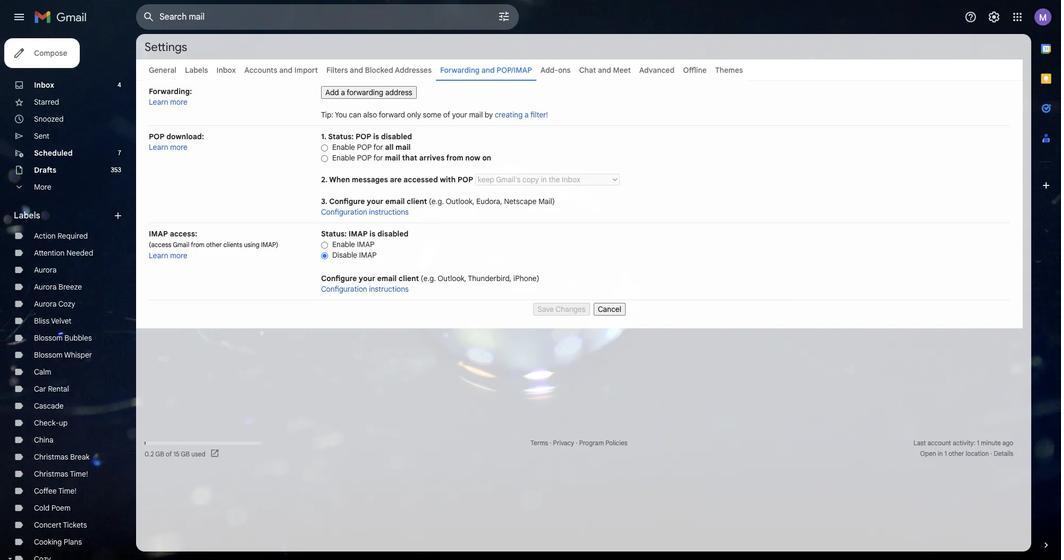 Task type: describe. For each thing, give the bounding box(es) containing it.
program
[[579, 439, 604, 447]]

enable for enable pop for all mail
[[332, 142, 355, 152]]

save changes button
[[533, 303, 590, 316]]

1 horizontal spatial 1
[[977, 439, 980, 447]]

general link
[[149, 65, 176, 75]]

3. configure your email client (e.g. outlook, eudora, netscape mail) configuration instructions
[[321, 197, 555, 217]]

time! for christmas time!
[[70, 469, 88, 479]]

arrives
[[419, 153, 445, 163]]

3 learn more link from the top
[[149, 251, 188, 261]]

last account activity: 1 minute ago open in 1 other location · details
[[914, 439, 1014, 458]]

0 vertical spatial inbox link
[[217, 65, 236, 75]]

last
[[914, 439, 926, 447]]

1 horizontal spatial inbox
[[217, 65, 236, 75]]

configure your email client (e.g. outlook, thunderbird, iphone) configuration instructions
[[321, 274, 539, 294]]

car rental link
[[34, 384, 69, 394]]

accounts and import
[[244, 65, 318, 75]]

addresses
[[395, 65, 432, 75]]

more inside pop download: learn more
[[170, 142, 188, 152]]

filters
[[326, 65, 348, 75]]

christmas for christmas time!
[[34, 469, 68, 479]]

forwarding: learn more
[[149, 87, 192, 107]]

Disable IMAP radio
[[321, 252, 328, 260]]

2 gb from the left
[[181, 450, 190, 458]]

also
[[363, 110, 377, 120]]

outlook, inside 3. configure your email client (e.g. outlook, eudora, netscape mail) configuration instructions
[[446, 197, 474, 206]]

aurora cozy link
[[34, 299, 75, 309]]

forwarding:
[[149, 87, 192, 96]]

sent link
[[34, 131, 49, 141]]

main menu image
[[13, 11, 26, 23]]

advanced search options image
[[493, 6, 515, 27]]

navigation containing save changes
[[149, 300, 1010, 316]]

(e.g. inside 3. configure your email client (e.g. outlook, eudora, netscape mail) configuration instructions
[[429, 197, 444, 206]]

0.2 gb of 15 gb used
[[145, 450, 206, 458]]

imap for status:
[[349, 229, 368, 239]]

instructions inside configure your email client (e.g. outlook, thunderbird, iphone) configuration instructions
[[369, 284, 409, 294]]

add-ons
[[541, 65, 571, 75]]

required
[[58, 231, 88, 241]]

only
[[407, 110, 421, 120]]

and for accounts
[[279, 65, 293, 75]]

aurora cozy
[[34, 299, 75, 309]]

bliss
[[34, 316, 49, 326]]

blossom whisper
[[34, 350, 92, 360]]

forwarding and pop/imap
[[440, 65, 532, 75]]

can
[[349, 110, 361, 120]]

privacy
[[553, 439, 574, 447]]

christmas for christmas break
[[34, 452, 68, 462]]

and for filters
[[350, 65, 363, 75]]

configure inside configure your email client (e.g. outlook, thunderbird, iphone) configuration instructions
[[321, 274, 357, 283]]

Enable IMAP radio
[[321, 241, 328, 249]]

check-
[[34, 418, 59, 428]]

settings image
[[988, 11, 1001, 23]]

2. when messages are accessed with pop
[[321, 175, 475, 184]]

cooking plans
[[34, 538, 82, 547]]

action required
[[34, 231, 88, 241]]

check-up link
[[34, 418, 68, 428]]

disable imap
[[332, 250, 377, 260]]

ago
[[1003, 439, 1014, 447]]

car rental
[[34, 384, 69, 394]]

0 vertical spatial disabled
[[381, 132, 412, 141]]

starred link
[[34, 97, 59, 107]]

advanced
[[639, 65, 675, 75]]

footer containing terms
[[136, 438, 1023, 459]]

2 vertical spatial mail
[[385, 153, 400, 163]]

gmail image
[[34, 6, 92, 28]]

aurora breeze link
[[34, 282, 82, 292]]

christmas break
[[34, 452, 90, 462]]

other inside imap access: (access gmail from other clients using imap) learn more
[[206, 241, 222, 249]]

disable
[[332, 250, 357, 260]]

and for chat
[[598, 65, 611, 75]]

check-up
[[34, 418, 68, 428]]

imap access: (access gmail from other clients using imap) learn more
[[149, 229, 278, 261]]

whisper
[[64, 350, 92, 360]]

themes
[[715, 65, 743, 75]]

settings
[[145, 40, 187, 54]]

mail)
[[539, 197, 555, 206]]

starred
[[34, 97, 59, 107]]

blossom bubbles link
[[34, 333, 92, 343]]

access:
[[170, 229, 197, 239]]

learn more link for more
[[149, 97, 188, 107]]

1 vertical spatial disabled
[[377, 229, 409, 239]]

0 vertical spatial of
[[443, 110, 450, 120]]

more inside imap access: (access gmail from other clients using imap) learn more
[[170, 251, 188, 261]]

labels navigation
[[0, 34, 136, 560]]

coffee time! link
[[34, 486, 76, 496]]

activity:
[[953, 439, 976, 447]]

needed
[[66, 248, 93, 258]]

a
[[525, 110, 529, 120]]

sent
[[34, 131, 49, 141]]

using
[[244, 241, 259, 249]]

creating a filter! link
[[495, 110, 548, 120]]

attention
[[34, 248, 65, 258]]

configuration inside 3. configure your email client (e.g. outlook, eudora, netscape mail) configuration instructions
[[321, 207, 367, 217]]

3.
[[321, 197, 327, 206]]

pop down '1. status: pop is disabled'
[[357, 142, 372, 152]]

outlook, inside configure your email client (e.g. outlook, thunderbird, iphone) configuration instructions
[[438, 274, 466, 283]]

offline link
[[683, 65, 707, 75]]

add-
[[541, 65, 558, 75]]

imap inside imap access: (access gmail from other clients using imap) learn more
[[149, 229, 168, 239]]

support image
[[964, 11, 977, 23]]

terms · privacy · program policies
[[531, 439, 628, 447]]

compose button
[[4, 38, 80, 68]]

enable imap
[[332, 240, 375, 249]]

attention needed
[[34, 248, 93, 258]]

christmas time!
[[34, 469, 88, 479]]

0.2
[[145, 450, 154, 458]]

0 vertical spatial status:
[[328, 132, 354, 141]]

of inside footer
[[166, 450, 172, 458]]

scheduled link
[[34, 148, 73, 158]]

on
[[482, 153, 491, 163]]

aurora breeze
[[34, 282, 82, 292]]

email inside configure your email client (e.g. outlook, thunderbird, iphone) configuration instructions
[[377, 274, 397, 283]]

some
[[423, 110, 441, 120]]

by
[[485, 110, 493, 120]]

client inside configure your email client (e.g. outlook, thunderbird, iphone) configuration instructions
[[399, 274, 419, 283]]

open
[[920, 450, 936, 458]]

more inside forwarding: learn more
[[170, 97, 188, 107]]

labels for labels link
[[185, 65, 208, 75]]

1 horizontal spatial ·
[[576, 439, 578, 447]]

2.
[[321, 175, 328, 184]]

policies
[[606, 439, 628, 447]]

0 horizontal spatial 1
[[945, 450, 947, 458]]

for for all mail
[[374, 142, 383, 152]]

for for mail that arrives from now on
[[374, 153, 383, 163]]

general
[[149, 65, 176, 75]]

themes link
[[715, 65, 743, 75]]

now
[[465, 153, 480, 163]]

drafts link
[[34, 165, 56, 175]]

blossom whisper link
[[34, 350, 92, 360]]



Task type: locate. For each thing, give the bounding box(es) containing it.
chat and meet
[[579, 65, 631, 75]]

concert tickets link
[[34, 521, 87, 530]]

blossom for blossom bubbles
[[34, 333, 63, 343]]

1 vertical spatial configuration
[[321, 284, 367, 294]]

0 vertical spatial learn more link
[[149, 97, 188, 107]]

353
[[111, 166, 121, 174]]

instructions inside 3. configure your email client (e.g. outlook, eudora, netscape mail) configuration instructions
[[369, 207, 409, 217]]

2 configuration instructions link from the top
[[321, 284, 409, 294]]

inbox right labels link
[[217, 65, 236, 75]]

cancel
[[598, 305, 621, 314]]

1 vertical spatial (e.g.
[[421, 274, 436, 283]]

2 christmas from the top
[[34, 469, 68, 479]]

0 horizontal spatial gb
[[155, 450, 164, 458]]

0 vertical spatial client
[[407, 197, 427, 206]]

labels up forwarding:
[[185, 65, 208, 75]]

is up enable pop for all mail
[[373, 132, 379, 141]]

0 vertical spatial email
[[385, 197, 405, 206]]

1 enable from the top
[[332, 142, 355, 152]]

and left pop/imap
[[482, 65, 495, 75]]

client
[[407, 197, 427, 206], [399, 274, 419, 283]]

time! up the poem
[[58, 486, 76, 496]]

2 vertical spatial more
[[170, 251, 188, 261]]

1 vertical spatial your
[[367, 197, 383, 206]]

0 vertical spatial configuration instructions link
[[321, 207, 409, 217]]

3 enable from the top
[[332, 240, 355, 249]]

1 vertical spatial labels
[[14, 211, 40, 221]]

filter!
[[531, 110, 548, 120]]

meet
[[613, 65, 631, 75]]

1 for from the top
[[374, 142, 383, 152]]

and for forwarding
[[482, 65, 495, 75]]

1 vertical spatial status:
[[321, 229, 347, 239]]

accounts
[[244, 65, 277, 75]]

time!
[[70, 469, 88, 479], [58, 486, 76, 496]]

tip:
[[321, 110, 333, 120]]

from left now
[[446, 153, 463, 163]]

cold poem
[[34, 504, 71, 513]]

0 vertical spatial more
[[170, 97, 188, 107]]

inbox inside labels navigation
[[34, 80, 54, 90]]

2 aurora from the top
[[34, 282, 57, 292]]

1 vertical spatial mail
[[396, 142, 411, 152]]

instructions up status: imap is disabled
[[369, 207, 409, 217]]

aurora
[[34, 265, 57, 275], [34, 282, 57, 292], [34, 299, 57, 309]]

up
[[59, 418, 68, 428]]

outlook, down with
[[446, 197, 474, 206]]

0 vertical spatial inbox
[[217, 65, 236, 75]]

0 horizontal spatial other
[[206, 241, 222, 249]]

1 horizontal spatial of
[[443, 110, 450, 120]]

time! for coffee time!
[[58, 486, 76, 496]]

aurora link
[[34, 265, 57, 275]]

forwarding
[[440, 65, 480, 75]]

4
[[118, 81, 121, 89]]

other inside last account activity: 1 minute ago open in 1 other location · details
[[949, 450, 964, 458]]

configuration down '3.'
[[321, 207, 367, 217]]

1 horizontal spatial labels
[[185, 65, 208, 75]]

2 for from the top
[[374, 153, 383, 163]]

2 vertical spatial enable
[[332, 240, 355, 249]]

terms
[[531, 439, 548, 447]]

None button
[[321, 86, 417, 99]]

aurora for aurora cozy
[[34, 299, 57, 309]]

all
[[385, 142, 394, 152]]

christmas time! link
[[34, 469, 88, 479]]

15
[[173, 450, 179, 458]]

learn down forwarding:
[[149, 97, 168, 107]]

email down are
[[385, 197, 405, 206]]

1 vertical spatial instructions
[[369, 284, 409, 294]]

gb right 15
[[181, 450, 190, 458]]

china
[[34, 435, 53, 445]]

outlook,
[[446, 197, 474, 206], [438, 274, 466, 283]]

pop left download:
[[149, 132, 165, 141]]

1 vertical spatial 1
[[945, 450, 947, 458]]

None search field
[[136, 4, 519, 30]]

account
[[928, 439, 951, 447]]

learn more link down (access
[[149, 251, 188, 261]]

other down the activity:
[[949, 450, 964, 458]]

learn more link
[[149, 97, 188, 107], [149, 142, 188, 152], [149, 251, 188, 261]]

1 vertical spatial outlook,
[[438, 274, 466, 283]]

of right 'some' on the left top of page
[[443, 110, 450, 120]]

your down disable imap
[[359, 274, 375, 283]]

mail left by
[[469, 110, 483, 120]]

client inside 3. configure your email client (e.g. outlook, eudora, netscape mail) configuration instructions
[[407, 197, 427, 206]]

2 configuration from the top
[[321, 284, 367, 294]]

for down enable pop for all mail
[[374, 153, 383, 163]]

None radio
[[321, 155, 328, 163]]

netscape
[[504, 197, 537, 206]]

1 and from the left
[[279, 65, 293, 75]]

disabled down 3. configure your email client (e.g. outlook, eudora, netscape mail) configuration instructions
[[377, 229, 409, 239]]

2 vertical spatial learn more link
[[149, 251, 188, 261]]

0 vertical spatial for
[[374, 142, 383, 152]]

1 configuration instructions link from the top
[[321, 207, 409, 217]]

labels up action
[[14, 211, 40, 221]]

pop down enable pop for all mail
[[357, 153, 372, 163]]

aurora down aurora link
[[34, 282, 57, 292]]

1 vertical spatial other
[[949, 450, 964, 458]]

imap)
[[261, 241, 278, 249]]

1 vertical spatial learn more link
[[149, 142, 188, 152]]

blossom
[[34, 333, 63, 343], [34, 350, 63, 360]]

1 vertical spatial blossom
[[34, 350, 63, 360]]

0 vertical spatial 1
[[977, 439, 980, 447]]

aurora for aurora breeze
[[34, 282, 57, 292]]

time! down break
[[70, 469, 88, 479]]

0 horizontal spatial inbox
[[34, 80, 54, 90]]

0 vertical spatial learn
[[149, 97, 168, 107]]

is up enable imap
[[370, 229, 376, 239]]

1 configuration from the top
[[321, 207, 367, 217]]

1 horizontal spatial from
[[446, 153, 463, 163]]

other
[[206, 241, 222, 249], [949, 450, 964, 458]]

for left the all
[[374, 142, 383, 152]]

0 horizontal spatial ·
[[550, 439, 552, 447]]

2 learn from the top
[[149, 142, 168, 152]]

0 vertical spatial from
[[446, 153, 463, 163]]

1 vertical spatial aurora
[[34, 282, 57, 292]]

1.
[[321, 132, 327, 141]]

configure inside 3. configure your email client (e.g. outlook, eudora, netscape mail) configuration instructions
[[329, 197, 365, 206]]

2 horizontal spatial ·
[[991, 450, 992, 458]]

used
[[191, 450, 206, 458]]

0 vertical spatial time!
[[70, 469, 88, 479]]

1 vertical spatial configure
[[321, 274, 357, 283]]

2 vertical spatial your
[[359, 274, 375, 283]]

7
[[118, 149, 121, 157]]

details
[[994, 450, 1014, 458]]

1 vertical spatial email
[[377, 274, 397, 283]]

0 vertical spatial your
[[452, 110, 467, 120]]

cooking plans link
[[34, 538, 82, 547]]

accessed
[[404, 175, 438, 184]]

inbox up starred
[[34, 80, 54, 90]]

minute
[[981, 439, 1001, 447]]

0 vertical spatial enable
[[332, 142, 355, 152]]

from inside imap access: (access gmail from other clients using imap) learn more
[[191, 241, 205, 249]]

imap up enable imap
[[349, 229, 368, 239]]

configuration instructions link for configure
[[321, 207, 409, 217]]

instructions down disable imap
[[369, 284, 409, 294]]

1 aurora from the top
[[34, 265, 57, 275]]

configure down the "disable"
[[321, 274, 357, 283]]

1 vertical spatial client
[[399, 274, 419, 283]]

gb right 0.2 in the bottom of the page
[[155, 450, 164, 458]]

configure right '3.'
[[329, 197, 365, 206]]

1 vertical spatial inbox link
[[34, 80, 54, 90]]

1 horizontal spatial inbox link
[[217, 65, 236, 75]]

tickets
[[63, 521, 87, 530]]

and right 'filters'
[[350, 65, 363, 75]]

2 vertical spatial aurora
[[34, 299, 57, 309]]

0 vertical spatial aurora
[[34, 265, 57, 275]]

calm
[[34, 367, 51, 377]]

3 aurora from the top
[[34, 299, 57, 309]]

iphone)
[[513, 274, 539, 283]]

navigation
[[149, 300, 1010, 316]]

1 horizontal spatial gb
[[181, 450, 190, 458]]

configuration instructions link for your
[[321, 284, 409, 294]]

imap down enable imap
[[359, 250, 377, 260]]

calm link
[[34, 367, 51, 377]]

0 vertical spatial configure
[[329, 197, 365, 206]]

christmas
[[34, 452, 68, 462], [34, 469, 68, 479]]

pop right with
[[458, 175, 473, 184]]

more down forwarding:
[[170, 97, 188, 107]]

search mail image
[[139, 7, 158, 27]]

enable up the "disable"
[[332, 240, 355, 249]]

1 horizontal spatial other
[[949, 450, 964, 458]]

messages
[[352, 175, 388, 184]]

drafts
[[34, 165, 56, 175]]

pop/imap
[[497, 65, 532, 75]]

disabled up the all
[[381, 132, 412, 141]]

0 horizontal spatial labels
[[14, 211, 40, 221]]

None radio
[[321, 144, 328, 152]]

1 learn more link from the top
[[149, 97, 188, 107]]

cascade link
[[34, 401, 64, 411]]

imap for enable
[[357, 240, 375, 249]]

cascade
[[34, 401, 64, 411]]

2 enable from the top
[[332, 153, 355, 163]]

cold
[[34, 504, 50, 513]]

1 vertical spatial configuration instructions link
[[321, 284, 409, 294]]

1 vertical spatial learn
[[149, 142, 168, 152]]

2 vertical spatial learn
[[149, 251, 168, 261]]

action
[[34, 231, 56, 241]]

2 blossom from the top
[[34, 350, 63, 360]]

your right 'some' on the left top of page
[[452, 110, 467, 120]]

enable down '1. status: pop is disabled'
[[332, 142, 355, 152]]

configure
[[329, 197, 365, 206], [321, 274, 357, 283]]

labels heading
[[14, 211, 113, 221]]

learn more link for learn
[[149, 142, 188, 152]]

inbox link
[[217, 65, 236, 75], [34, 80, 54, 90]]

2 instructions from the top
[[369, 284, 409, 294]]

filters and blocked addresses
[[326, 65, 432, 75]]

instructions
[[369, 207, 409, 217], [369, 284, 409, 294]]

1 vertical spatial is
[[370, 229, 376, 239]]

enable for enable pop for mail that arrives from now on
[[332, 153, 355, 163]]

more down download:
[[170, 142, 188, 152]]

tip: you can also forward only some of your mail by creating a filter!
[[321, 110, 548, 120]]

follow link to manage storage image
[[210, 449, 220, 459]]

pop download: learn more
[[149, 132, 204, 152]]

learn down (access
[[149, 251, 168, 261]]

with
[[440, 175, 456, 184]]

inbox link up starred
[[34, 80, 54, 90]]

0 vertical spatial outlook,
[[446, 197, 474, 206]]

status: up the enable imap option
[[321, 229, 347, 239]]

pop inside pop download: learn more
[[149, 132, 165, 141]]

0 vertical spatial mail
[[469, 110, 483, 120]]

· inside last account activity: 1 minute ago open in 1 other location · details
[[991, 450, 992, 458]]

save changes
[[538, 305, 586, 314]]

your inside 3. configure your email client (e.g. outlook, eudora, netscape mail) configuration instructions
[[367, 197, 383, 206]]

christmas down the china link in the bottom left of the page
[[34, 452, 68, 462]]

your inside configure your email client (e.g. outlook, thunderbird, iphone) configuration instructions
[[359, 274, 375, 283]]

1 blossom from the top
[[34, 333, 63, 343]]

1 learn from the top
[[149, 97, 168, 107]]

learn inside forwarding: learn more
[[149, 97, 168, 107]]

tab list
[[1031, 34, 1061, 522]]

inbox link right labels link
[[217, 65, 236, 75]]

of left 15
[[166, 450, 172, 458]]

(e.g.
[[429, 197, 444, 206], [421, 274, 436, 283]]

email inside 3. configure your email client (e.g. outlook, eudora, netscape mail) configuration instructions
[[385, 197, 405, 206]]

0 vertical spatial labels
[[185, 65, 208, 75]]

2 and from the left
[[350, 65, 363, 75]]

in
[[938, 450, 943, 458]]

0 vertical spatial christmas
[[34, 452, 68, 462]]

advanced link
[[639, 65, 675, 75]]

1 vertical spatial from
[[191, 241, 205, 249]]

footer
[[136, 438, 1023, 459]]

concert tickets
[[34, 521, 87, 530]]

· down 'minute'
[[991, 450, 992, 458]]

and left import
[[279, 65, 293, 75]]

1 vertical spatial enable
[[332, 153, 355, 163]]

christmas up coffee time! link
[[34, 469, 68, 479]]

3 learn from the top
[[149, 251, 168, 261]]

imap up (access
[[149, 229, 168, 239]]

cold poem link
[[34, 504, 71, 513]]

(e.g. inside configure your email client (e.g. outlook, thunderbird, iphone) configuration instructions
[[421, 274, 436, 283]]

2 more from the top
[[170, 142, 188, 152]]

(access
[[149, 241, 171, 249]]

outlook, left the thunderbird,
[[438, 274, 466, 283]]

for
[[374, 142, 383, 152], [374, 153, 383, 163]]

imap for disable
[[359, 250, 377, 260]]

0 vertical spatial blossom
[[34, 333, 63, 343]]

status: imap is disabled
[[321, 229, 409, 239]]

0 horizontal spatial inbox link
[[34, 80, 54, 90]]

learn inside pop download: learn more
[[149, 142, 168, 152]]

1 vertical spatial more
[[170, 142, 188, 152]]

0 horizontal spatial of
[[166, 450, 172, 458]]

cooking
[[34, 538, 62, 547]]

0 vertical spatial configuration
[[321, 207, 367, 217]]

and right chat
[[598, 65, 611, 75]]

blocked
[[365, 65, 393, 75]]

cozy
[[58, 299, 75, 309]]

status: right 1.
[[328, 132, 354, 141]]

your down the messages
[[367, 197, 383, 206]]

1 up the location on the bottom
[[977, 439, 980, 447]]

mail down the all
[[385, 153, 400, 163]]

add-ons link
[[541, 65, 571, 75]]

imap down status: imap is disabled
[[357, 240, 375, 249]]

blossom down bliss velvet link
[[34, 333, 63, 343]]

labels for labels heading
[[14, 211, 40, 221]]

enable for enable imap
[[332, 240, 355, 249]]

other left the clients
[[206, 241, 222, 249]]

0 vertical spatial other
[[206, 241, 222, 249]]

blossom for blossom whisper
[[34, 350, 63, 360]]

1 vertical spatial christmas
[[34, 469, 68, 479]]

0 vertical spatial is
[[373, 132, 379, 141]]

aurora down the attention
[[34, 265, 57, 275]]

enable up when in the left top of the page
[[332, 153, 355, 163]]

0 horizontal spatial from
[[191, 241, 205, 249]]

attention needed link
[[34, 248, 93, 258]]

1 gb from the left
[[155, 450, 164, 458]]

1 more from the top
[[170, 97, 188, 107]]

1 instructions from the top
[[369, 207, 409, 217]]

configuration instructions link down disable imap
[[321, 284, 409, 294]]

pop up enable pop for all mail
[[356, 132, 371, 141]]

aurora for aurora link
[[34, 265, 57, 275]]

4 and from the left
[[598, 65, 611, 75]]

offline
[[683, 65, 707, 75]]

from right gmail
[[191, 241, 205, 249]]

3 more from the top
[[170, 251, 188, 261]]

mail
[[469, 110, 483, 120], [396, 142, 411, 152], [385, 153, 400, 163]]

learn more link down download:
[[149, 142, 188, 152]]

1 vertical spatial of
[[166, 450, 172, 458]]

blossom up calm link
[[34, 350, 63, 360]]

compose
[[34, 48, 67, 58]]

1 christmas from the top
[[34, 452, 68, 462]]

1
[[977, 439, 980, 447], [945, 450, 947, 458]]

enable pop for all mail
[[332, 142, 411, 152]]

· right privacy link
[[576, 439, 578, 447]]

you
[[335, 110, 347, 120]]

configuration instructions link up status: imap is disabled
[[321, 207, 409, 217]]

save
[[538, 305, 554, 314]]

Search mail text field
[[160, 12, 468, 22]]

accounts and import link
[[244, 65, 318, 75]]

aurora up bliss
[[34, 299, 57, 309]]

configuration down the "disable"
[[321, 284, 367, 294]]

3 and from the left
[[482, 65, 495, 75]]

1 vertical spatial time!
[[58, 486, 76, 496]]

1 vertical spatial inbox
[[34, 80, 54, 90]]

0 vertical spatial instructions
[[369, 207, 409, 217]]

learn more link down forwarding:
[[149, 97, 188, 107]]

1 vertical spatial for
[[374, 153, 383, 163]]

1 right in
[[945, 450, 947, 458]]

configuration inside configure your email client (e.g. outlook, thunderbird, iphone) configuration instructions
[[321, 284, 367, 294]]

rental
[[48, 384, 69, 394]]

learn down download:
[[149, 142, 168, 152]]

2 learn more link from the top
[[149, 142, 188, 152]]

0 vertical spatial (e.g.
[[429, 197, 444, 206]]

forwarding and pop/imap link
[[440, 65, 532, 75]]

more down gmail
[[170, 251, 188, 261]]

learn inside imap access: (access gmail from other clients using imap) learn more
[[149, 251, 168, 261]]

mail up that
[[396, 142, 411, 152]]

email down status: imap is disabled
[[377, 274, 397, 283]]

labels inside navigation
[[14, 211, 40, 221]]

· right terms link
[[550, 439, 552, 447]]



Task type: vqa. For each thing, say whether or not it's contained in the screenshot.
"Snoozed" link
yes



